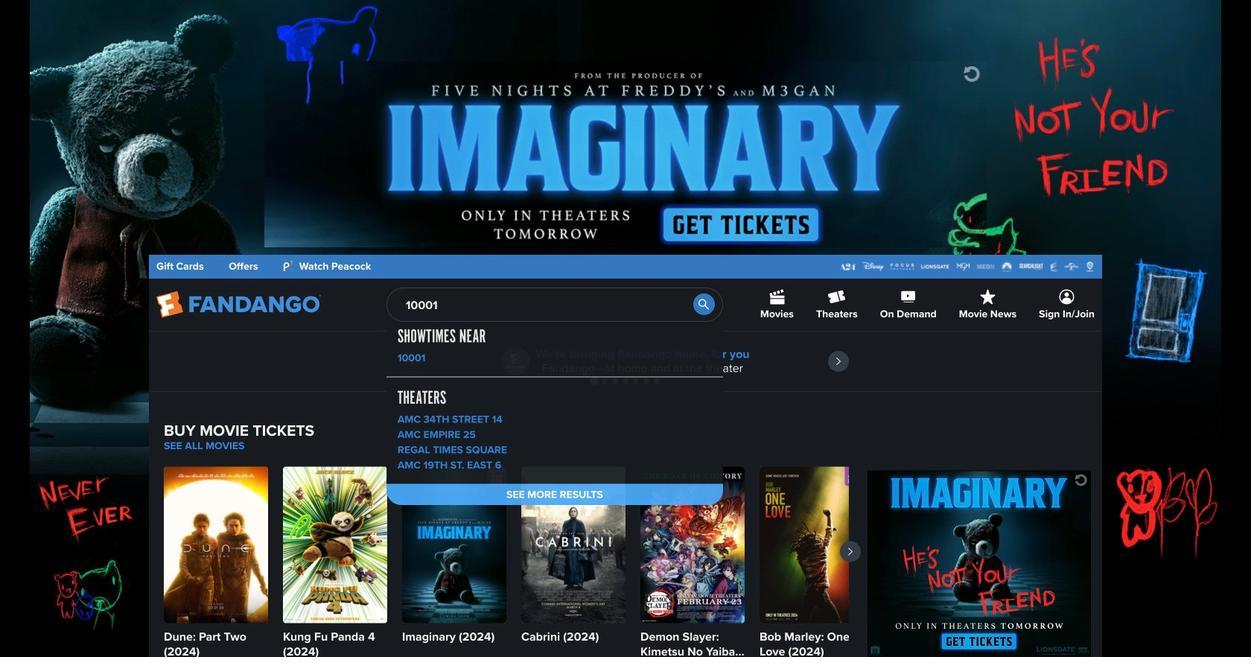 Task type: locate. For each thing, give the bounding box(es) containing it.
None search field
[[387, 288, 723, 505]]

0 horizontal spatial gift box white image
[[488, 467, 507, 486]]

advertisement element
[[264, 61, 987, 247], [868, 471, 1091, 657]]

cabrini (2024) poster image
[[522, 467, 626, 623]]

bob marley: one love (2024) poster image
[[760, 467, 864, 623]]

1 gift box white image from the left
[[488, 467, 507, 486]]

region
[[149, 332, 1103, 391], [164, 467, 864, 657]]

gift box white image for bob marley: one love (2024) poster 'image'
[[845, 467, 864, 486]]

gift box white image for imaginary (2024) poster image
[[488, 467, 507, 486]]

dune: part two (2024) poster image
[[164, 467, 268, 623]]

imaginary (2024) poster image
[[402, 467, 507, 623]]

2 gift box white image from the left
[[845, 467, 864, 486]]

1 horizontal spatial gift box white image
[[845, 467, 864, 486]]

gift box white image
[[488, 467, 507, 486], [845, 467, 864, 486]]



Task type: describe. For each thing, give the bounding box(es) containing it.
1 vertical spatial region
[[164, 467, 864, 657]]

demon slayer: kimetsu no yaiba - to the hashira training (2024) poster image
[[641, 467, 745, 623]]

1 vertical spatial advertisement element
[[868, 471, 1091, 657]]

0 vertical spatial region
[[149, 332, 1103, 391]]

0 vertical spatial advertisement element
[[264, 61, 987, 247]]

kung fu panda 4 (2024) poster image
[[283, 467, 387, 623]]

Search by city, state, zip or movie text field
[[387, 288, 723, 322]]

select a slide to show tab list
[[149, 375, 1103, 386]]

offer icon image
[[502, 347, 530, 375]]



